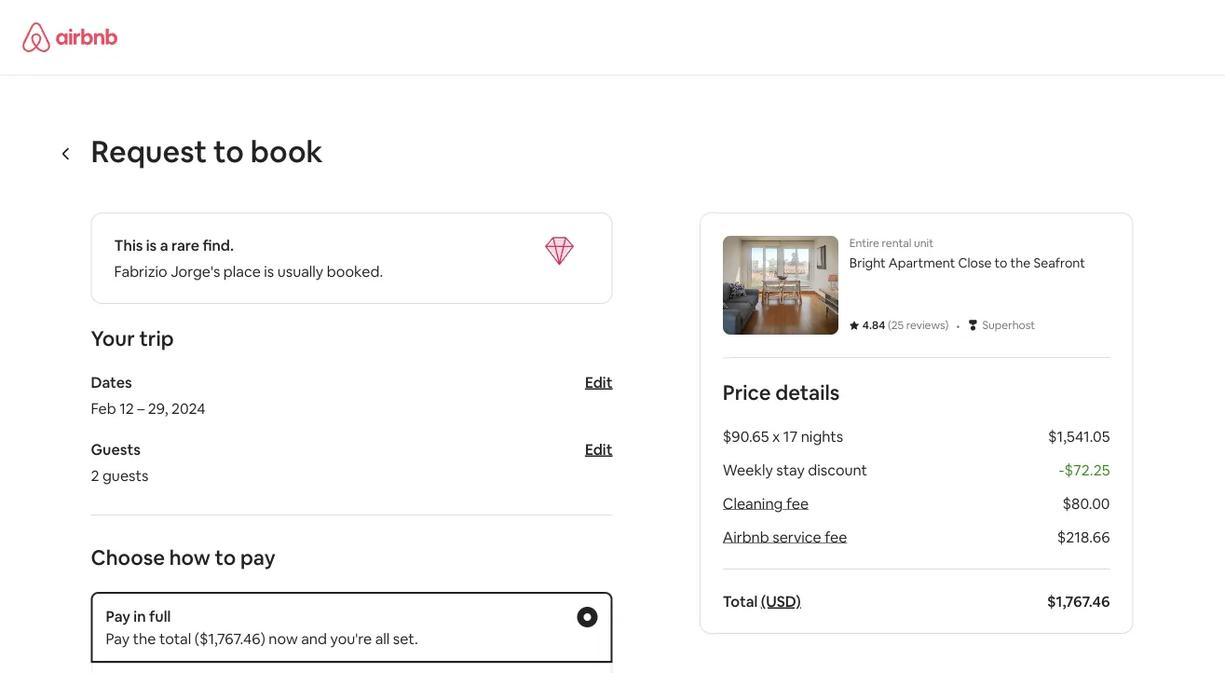 Task type: vqa. For each thing, say whether or not it's contained in the screenshot.
WEEKLY
yes



Task type: describe. For each thing, give the bounding box(es) containing it.
$72.25
[[1065, 460, 1111, 479]]

edit for dates feb 12 – 29, 2024
[[585, 372, 613, 392]]

airbnb service fee button
[[723, 527, 848, 546]]

close
[[959, 255, 992, 271]]

price
[[723, 379, 772, 406]]

set.
[[393, 629, 418, 648]]

2
[[91, 466, 99, 485]]

edit for guests 2 guests
[[585, 440, 613, 459]]

1 pay from the top
[[106, 606, 130, 626]]

you're
[[330, 629, 372, 648]]

book
[[250, 131, 323, 171]]

trip
[[139, 325, 174, 351]]

–
[[137, 399, 145, 418]]

dates feb 12 – 29, 2024
[[91, 372, 206, 418]]

nights
[[801, 427, 844, 446]]

usually
[[278, 261, 324, 281]]

0 horizontal spatial fee
[[787, 494, 809, 513]]

price details
[[723, 379, 840, 406]]

pay
[[240, 544, 276, 571]]

and
[[301, 629, 327, 648]]

($1,767.46)
[[195, 629, 266, 648]]

2024
[[172, 399, 206, 418]]

entire rental unit bright apartment close to the seafront
[[850, 236, 1086, 271]]

stay
[[777, 460, 805, 479]]

edit button for guests 2 guests
[[585, 440, 613, 459]]

in
[[134, 606, 146, 626]]

seafront
[[1034, 255, 1086, 271]]

(usd) button
[[761, 592, 802, 611]]

$1,541.05
[[1049, 427, 1111, 446]]

total
[[159, 629, 191, 648]]

0 vertical spatial is
[[146, 235, 157, 255]]

-
[[1060, 460, 1065, 479]]

your trip
[[91, 325, 174, 351]]

dates
[[91, 372, 132, 392]]

25
[[892, 318, 904, 332]]

guests 2 guests
[[91, 440, 149, 485]]

total (usd)
[[723, 592, 802, 611]]

weekly stay discount
[[723, 460, 868, 479]]

fabrizio
[[114, 261, 168, 281]]

cleaning fee
[[723, 494, 809, 513]]

guests
[[91, 440, 141, 459]]

29,
[[148, 399, 168, 418]]

service
[[773, 527, 822, 546]]

weekly
[[723, 460, 774, 479]]

a
[[160, 235, 168, 255]]

this is a rare find. fabrizio jorge's place is usually booked.
[[114, 235, 383, 281]]

17
[[784, 427, 798, 446]]

request to book
[[91, 131, 323, 171]]

discount
[[809, 460, 868, 479]]

all
[[375, 629, 390, 648]]

1 vertical spatial fee
[[825, 527, 848, 546]]

apartment
[[889, 255, 956, 271]]

edit button for dates feb 12 – 29, 2024
[[585, 372, 613, 392]]

airbnb service fee
[[723, 527, 848, 546]]

how
[[169, 544, 211, 571]]

back image
[[59, 146, 74, 161]]

booked.
[[327, 261, 383, 281]]

unit
[[914, 236, 934, 250]]



Task type: locate. For each thing, give the bounding box(es) containing it.
the inside pay in full pay the total ($1,767.46) now and you're all set.
[[133, 629, 156, 648]]

to inside entire rental unit bright apartment close to the seafront
[[995, 255, 1008, 271]]

jorge's
[[171, 261, 220, 281]]

1 edit button from the top
[[585, 372, 613, 392]]

0 vertical spatial fee
[[787, 494, 809, 513]]

None radio
[[578, 607, 598, 627]]

$90.65 x 17 nights
[[723, 427, 844, 446]]

is right place
[[264, 261, 274, 281]]

0 vertical spatial pay
[[106, 606, 130, 626]]

pay
[[106, 606, 130, 626], [106, 629, 130, 648]]

choose
[[91, 544, 165, 571]]

reviews
[[907, 318, 946, 332]]

0 vertical spatial to
[[213, 131, 244, 171]]

full
[[149, 606, 171, 626]]

cleaning
[[723, 494, 783, 513]]

superhost
[[983, 318, 1036, 332]]

fee up service
[[787, 494, 809, 513]]

feb
[[91, 399, 116, 418]]

choose how to pay
[[91, 544, 276, 571]]

pay left in
[[106, 606, 130, 626]]

2 pay from the top
[[106, 629, 130, 648]]

•
[[957, 316, 961, 335]]

2 vertical spatial to
[[215, 544, 236, 571]]

1 edit from the top
[[585, 372, 613, 392]]

to left book
[[213, 131, 244, 171]]

to
[[213, 131, 244, 171], [995, 255, 1008, 271], [215, 544, 236, 571]]

pay left total
[[106, 629, 130, 648]]

your
[[91, 325, 135, 351]]

4.84
[[863, 318, 886, 332]]

0 vertical spatial edit
[[585, 372, 613, 392]]

12
[[120, 399, 134, 418]]

pay in full pay the total ($1,767.46) now and you're all set.
[[106, 606, 418, 648]]

is
[[146, 235, 157, 255], [264, 261, 274, 281]]

0 horizontal spatial the
[[133, 629, 156, 648]]

4.84 ( 25 reviews )
[[863, 318, 949, 332]]

2 edit from the top
[[585, 440, 613, 459]]

the down in
[[133, 629, 156, 648]]

1 vertical spatial edit button
[[585, 440, 613, 459]]

entire
[[850, 236, 880, 250]]

to right close
[[995, 255, 1008, 271]]

1 horizontal spatial is
[[264, 261, 274, 281]]

rare
[[171, 235, 200, 255]]

1 vertical spatial the
[[133, 629, 156, 648]]

1 vertical spatial to
[[995, 255, 1008, 271]]

1 horizontal spatial fee
[[825, 527, 848, 546]]

fee right service
[[825, 527, 848, 546]]

1 horizontal spatial the
[[1011, 255, 1031, 271]]

$1,767.46
[[1048, 592, 1111, 611]]

2 edit button from the top
[[585, 440, 613, 459]]

guests
[[103, 466, 149, 485]]

0 vertical spatial edit button
[[585, 372, 613, 392]]

to left pay
[[215, 544, 236, 571]]

(usd)
[[761, 592, 802, 611]]

bright
[[850, 255, 886, 271]]

now
[[269, 629, 298, 648]]

1 vertical spatial pay
[[106, 629, 130, 648]]

the left "seafront"
[[1011, 255, 1031, 271]]

0 vertical spatial the
[[1011, 255, 1031, 271]]

cleaning fee button
[[723, 494, 809, 513]]

0 horizontal spatial is
[[146, 235, 157, 255]]

edit button
[[585, 372, 613, 392], [585, 440, 613, 459]]

airbnb
[[723, 527, 770, 546]]

find.
[[203, 235, 234, 255]]

is left a at the top of page
[[146, 235, 157, 255]]

-$72.25
[[1060, 460, 1111, 479]]

$218.66
[[1058, 527, 1111, 546]]

)
[[946, 318, 949, 332]]

this
[[114, 235, 143, 255]]

x
[[773, 427, 781, 446]]

(
[[888, 318, 892, 332]]

the
[[1011, 255, 1031, 271], [133, 629, 156, 648]]

the inside entire rental unit bright apartment close to the seafront
[[1011, 255, 1031, 271]]

$80.00
[[1063, 494, 1111, 513]]

total
[[723, 592, 758, 611]]

$90.65
[[723, 427, 770, 446]]

fee
[[787, 494, 809, 513], [825, 527, 848, 546]]

details
[[776, 379, 840, 406]]

request
[[91, 131, 207, 171]]

1 vertical spatial is
[[264, 261, 274, 281]]

rental
[[882, 236, 912, 250]]

1 vertical spatial edit
[[585, 440, 613, 459]]

place
[[224, 261, 261, 281]]

edit
[[585, 372, 613, 392], [585, 440, 613, 459]]



